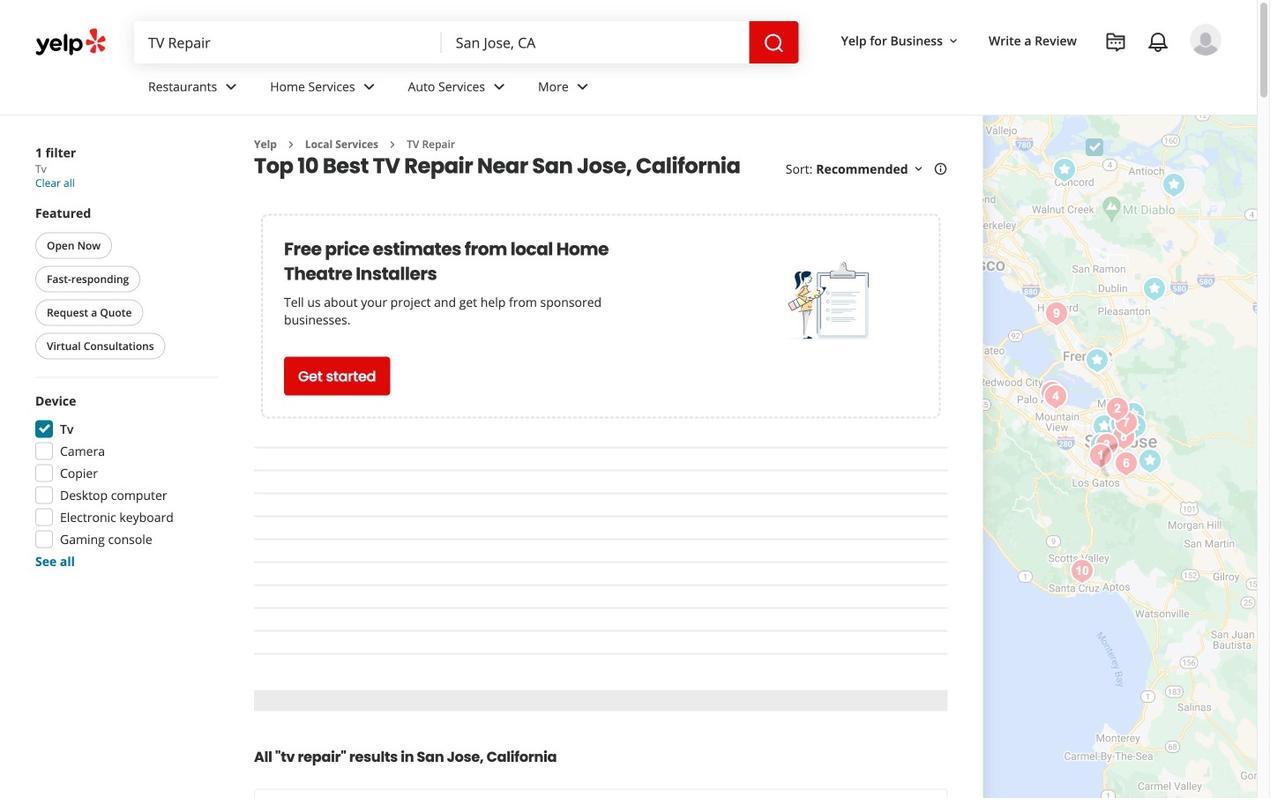Task type: vqa. For each thing, say whether or not it's contained in the screenshot.
Start Order link for La Ñapa
no



Task type: locate. For each thing, give the bounding box(es) containing it.
phone hut cell phone repair image
[[1116, 397, 1151, 432]]

frontier image
[[1104, 408, 1140, 443]]

1 horizontal spatial 16 chevron right v2 image
[[386, 137, 400, 152]]

best 1 tv repair image
[[1035, 376, 1070, 411]]

plexus integrations image
[[1047, 153, 1082, 188]]

free price estimates from local home theatre installers image
[[788, 257, 876, 345]]

lightning computer & laptop repair image
[[1103, 407, 1139, 442]]

zoom out image
[[1216, 219, 1238, 240]]

none field things to do, nail salons, plumbers
[[134, 21, 442, 64]]

the cheap squad image
[[1084, 428, 1119, 463]]

0 horizontal spatial 24 chevron down v2 image
[[221, 76, 242, 97]]

2 24 chevron down v2 image from the left
[[489, 76, 510, 97]]

map region
[[974, 62, 1270, 798]]

1 none field from the left
[[134, 21, 442, 64]]

0 horizontal spatial 16 chevron right v2 image
[[284, 137, 298, 152]]

1 16 chevron right v2 image from the left
[[284, 137, 298, 152]]

verizon image
[[1118, 409, 1153, 445]]

rarch tech image
[[1156, 168, 1192, 203]]

group
[[1208, 172, 1246, 249], [32, 204, 219, 363], [30, 392, 219, 570]]

melody tv service image
[[1089, 428, 1125, 463]]

16 info v2 image
[[934, 162, 948, 176]]

zoom in image
[[1216, 179, 1238, 201]]

kt electronics image
[[1109, 406, 1144, 441], [1109, 406, 1144, 441]]

notifications image
[[1148, 32, 1169, 53]]

smarttech image
[[1133, 444, 1168, 479]]

search image
[[764, 33, 785, 54]]

3 24 chevron down v2 image from the left
[[572, 76, 593, 97]]

address, neighborhood, city, state or zip text field
[[442, 21, 749, 64]]

24 chevron down v2 image
[[221, 76, 242, 97], [489, 76, 510, 97], [572, 76, 593, 97]]

None search field
[[134, 21, 799, 64]]

16 chevron right v2 image
[[284, 137, 298, 152], [386, 137, 400, 152]]

clevertech image
[[1100, 392, 1135, 427]]

user actions element
[[827, 22, 1246, 131]]

2 none field from the left
[[442, 21, 749, 64]]

2 horizontal spatial 24 chevron down v2 image
[[572, 76, 593, 97]]

1 horizontal spatial 24 chevron down v2 image
[[489, 76, 510, 97]]

windt's santa cruz radio & tv image
[[1065, 554, 1100, 589]]

parts4pros image
[[1083, 438, 1118, 474]]

tva repair image
[[1039, 296, 1074, 332]]

1 24 chevron down v2 image from the left
[[221, 76, 242, 97]]

awake tv image
[[1038, 379, 1073, 415]]

tvs repair image
[[1106, 420, 1141, 455]]

metro by t-mobile image
[[1137, 272, 1172, 307], [1104, 409, 1140, 445]]

0 vertical spatial metro by t-mobile image
[[1137, 272, 1172, 307]]

business categories element
[[134, 64, 1222, 115]]

24 chevron down v2 image
[[359, 76, 380, 97]]

None field
[[134, 21, 442, 64], [442, 21, 749, 64]]



Task type: describe. For each thing, give the bounding box(es) containing it.
quickgenie image
[[1087, 409, 1122, 445]]

1 vertical spatial metro by t-mobile image
[[1104, 409, 1140, 445]]

google image
[[988, 775, 1046, 798]]

sertech electronics repair image
[[1109, 446, 1144, 482]]

16 chevron down v2 image
[[946, 34, 961, 48]]

projects image
[[1105, 32, 1126, 53]]

dt & t services image
[[1080, 343, 1115, 378]]

2 16 chevron right v2 image from the left
[[386, 137, 400, 152]]

t mobile image
[[1112, 414, 1148, 449]]

16 chevron down v2 image
[[912, 162, 926, 176]]

none field address, neighborhood, city, state or zip
[[442, 21, 749, 64]]

deens electronics image
[[1081, 344, 1117, 379]]

things to do, nail salons, plumbers text field
[[134, 21, 442, 64]]

terry t. image
[[1190, 24, 1222, 56]]



